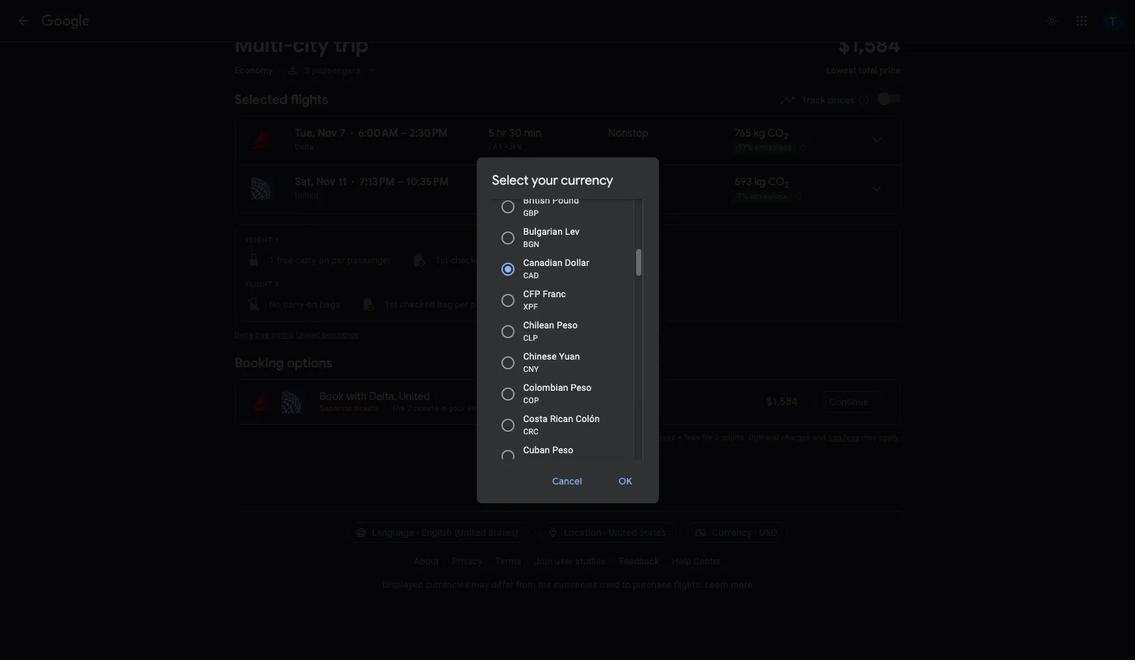 Task type: describe. For each thing, give the bounding box(es) containing it.
select your currency
[[492, 172, 613, 188]]

$1,584 for $1,584 lowest total price
[[839, 32, 901, 59]]

0 horizontal spatial on
[[307, 299, 317, 310]]

co for 693 kg co
[[768, 176, 785, 189]]

5
[[488, 127, 494, 140]]

multi-
[[235, 32, 293, 59]]

first checked bag costs 30 us dollars per passenger element
[[412, 252, 586, 268]]

flight 2
[[246, 280, 279, 289]]

1 vertical spatial 3
[[715, 433, 720, 442]]

lax
[[488, 142, 503, 152]]

go back image
[[16, 13, 31, 29]]

hr for 6
[[497, 176, 507, 189]]

nonstop for 6 hr 22 min
[[608, 176, 649, 189]]

Departure time: 7:13 PM. text field
[[359, 176, 395, 189]]

track
[[802, 94, 826, 106]]

english (united states)
[[422, 527, 518, 539]]

delta for delta
[[295, 142, 314, 152]]

2 tickets from the left
[[414, 404, 438, 413]]

2 inside 765 kg co 2
[[784, 131, 789, 142]]

cuban peso cup
[[523, 445, 573, 467]]

studies
[[575, 556, 606, 567]]

and
[[813, 433, 826, 442]]

terms
[[495, 556, 522, 567]]

 image for economy
[[278, 65, 281, 75]]

min for 5 hr 30 min
[[524, 127, 542, 140]]

2 inside "693 kg co 2"
[[785, 180, 789, 191]]

+
[[678, 433, 682, 442]]

booking
[[235, 355, 284, 371]]

6
[[488, 176, 494, 189]]

british
[[523, 195, 550, 205]]

free
[[277, 255, 293, 265]]

flight for flight 2
[[246, 280, 273, 289]]

select
[[492, 172, 529, 188]]

flight 1
[[246, 236, 279, 245]]

$1,584 lowest total price
[[826, 32, 901, 75]]

displayed currencies may differ from the currencies used to purchase flights. learn more
[[383, 580, 753, 590]]

checked for 1st checked bag per passenger: $30
[[451, 255, 486, 265]]

none text field inside main content
[[826, 32, 901, 87]]

cup
[[523, 458, 539, 467]]

canadian
[[523, 257, 563, 268]]

765
[[735, 127, 751, 140]]

united down sat,
[[295, 191, 319, 200]]

peso for colombian peso
[[571, 382, 592, 393]]

0 horizontal spatial per
[[332, 255, 345, 265]]

,
[[292, 331, 294, 340]]

itinerary
[[467, 404, 497, 413]]

price
[[880, 65, 901, 75]]

1st checked bag per passenger: $30
[[435, 255, 586, 265]]

per for 1st checked bag per passenger: $35
[[455, 299, 469, 310]]

the 2 tickets in your itinerary must be booked individually
[[391, 404, 601, 413]]

co for 765 kg co
[[768, 127, 784, 140]]

tue, nov 7
[[295, 127, 345, 140]]

sat,
[[295, 176, 314, 189]]

nonstop flight. element for 6 hr 22 min
[[608, 176, 649, 191]]

sea
[[511, 191, 525, 200]]

cop
[[523, 396, 539, 405]]

used
[[600, 580, 620, 590]]

cad
[[523, 271, 539, 280]]

– inside 5 hr 30 min lax – jfk
[[503, 142, 508, 152]]

0 vertical spatial carry-
[[295, 255, 319, 265]]

7%
[[738, 192, 748, 201]]

economy
[[235, 65, 273, 75]]

peso for cuban peso
[[552, 445, 573, 455]]

be
[[520, 404, 529, 413]]

main content containing multi-city trip
[[235, 1, 901, 443]]

delta bag policy , united bag policy
[[235, 331, 359, 340]]

0 vertical spatial on
[[319, 255, 329, 265]]

franc
[[543, 289, 566, 299]]

1 currencies from the left
[[426, 580, 469, 590]]

min for 6 hr 22 min
[[523, 176, 540, 189]]

chilean peso clp
[[523, 320, 578, 343]]

language
[[372, 527, 414, 539]]

learn more about tracked prices image
[[858, 94, 870, 106]]

11
[[338, 176, 347, 189]]

3 inside popup button
[[304, 65, 309, 75]]

states
[[639, 527, 666, 539]]

(united
[[454, 527, 486, 539]]

5 hr 30 min lax – jfk
[[488, 127, 542, 152]]

2 currencies from the left
[[554, 580, 597, 590]]

kg for 693
[[755, 176, 766, 189]]

per for 1st checked bag per passenger: $30
[[506, 255, 519, 265]]

0 horizontal spatial 1
[[269, 255, 274, 265]]

delta for delta bag policy , united bag policy
[[235, 331, 253, 340]]

may inside main content
[[862, 433, 877, 442]]

help
[[672, 556, 691, 567]]

1st checked bag per passenger: $35
[[384, 299, 535, 310]]

1 free carry-on per passenger
[[269, 255, 391, 265]]

required
[[624, 433, 654, 442]]

costa rican colón crc
[[523, 413, 600, 436]]

emissions for 693 kg co
[[750, 192, 788, 201]]

$1,584 for $1,584
[[767, 396, 798, 409]]

jfk
[[508, 142, 523, 152]]

0 horizontal spatial may
[[472, 580, 489, 590]]

united left states
[[609, 527, 637, 539]]

hr for 5
[[497, 127, 507, 140]]

british pound gbp
[[523, 195, 579, 218]]

more
[[731, 580, 753, 590]]

prices
[[570, 433, 593, 442]]

3 passengers
[[304, 65, 360, 75]]

Departure time: 6:00 AM. text field
[[358, 127, 398, 140]]

united bag policy link
[[296, 331, 359, 340]]

must
[[499, 404, 518, 413]]

united up the the
[[399, 390, 430, 403]]

 image for tue, nov 7
[[351, 127, 353, 140]]

separate
[[320, 404, 352, 413]]

2 policy from the left
[[338, 331, 359, 340]]

cancel
[[553, 475, 583, 487]]

separate tickets
[[320, 404, 379, 413]]

trip
[[334, 32, 368, 59]]

list inside main content
[[235, 116, 900, 213]]

nov for sat,
[[316, 176, 336, 189]]

6:00 am
[[358, 127, 398, 140]]

bags
[[320, 299, 340, 310]]

clp
[[523, 333, 538, 343]]

states)
[[488, 527, 518, 539]]

united right ,
[[296, 331, 320, 340]]

2 fees from the left
[[844, 433, 860, 442]]

– inside 6 hr 22 min ewr – sea
[[505, 191, 511, 200]]

1st for 1st checked bag per passenger: $30
[[435, 255, 449, 265]]

delta bag policy link
[[235, 331, 292, 340]]

yuan
[[559, 351, 580, 361]]

Multi-city trip text field
[[235, 32, 811, 59]]

track prices
[[802, 94, 855, 106]]

options
[[287, 355, 332, 371]]

learn
[[705, 580, 729, 590]]

currency
[[712, 527, 752, 539]]

nonstop for 5 hr 30 min
[[608, 127, 649, 140]]

learn more link
[[705, 580, 753, 590]]

no
[[269, 299, 281, 310]]

$30
[[570, 255, 586, 265]]

united states
[[609, 527, 666, 539]]

$35
[[519, 299, 535, 310]]

city
[[293, 32, 329, 59]]

2:30 pm
[[410, 127, 448, 140]]

1 horizontal spatial your
[[532, 172, 558, 188]]

- for 765 kg co
[[735, 143, 738, 152]]



Task type: vqa. For each thing, say whether or not it's contained in the screenshot.
Free
yes



Task type: locate. For each thing, give the bounding box(es) containing it.
kg inside "693 kg co 2"
[[755, 176, 766, 189]]

bulgarian
[[523, 226, 563, 236]]

none text field containing $1,584
[[826, 32, 901, 87]]

co inside 765 kg co 2
[[768, 127, 784, 140]]

1 hr from the top
[[497, 127, 507, 140]]

total duration 5 hr 30 min. element
[[488, 127, 608, 142]]

1st down passenger
[[384, 299, 398, 310]]

1 vertical spatial peso
[[571, 382, 592, 393]]

on left bags at the top of page
[[307, 299, 317, 310]]

passenger:
[[522, 255, 568, 265], [471, 299, 517, 310]]

your
[[532, 172, 558, 188], [449, 404, 465, 413]]

1 horizontal spatial on
[[319, 255, 329, 265]]

1 vertical spatial nonstop flight. element
[[608, 176, 649, 191]]

the
[[538, 580, 552, 590]]

 image
[[278, 65, 281, 75], [351, 127, 353, 140], [352, 176, 354, 189]]

english
[[422, 527, 452, 539]]

gbp
[[523, 209, 539, 218]]

1 vertical spatial your
[[449, 404, 465, 413]]

1st up the first checked bag costs 35 us dollars per passenger 'element'
[[435, 255, 449, 265]]

optional
[[749, 433, 779, 442]]

kg for 765
[[754, 127, 765, 140]]

1 vertical spatial  image
[[351, 127, 353, 140]]

kg inside 765 kg co 2
[[754, 127, 765, 140]]

from
[[516, 580, 536, 590]]

co up -7% emissions
[[768, 176, 785, 189]]

about link
[[408, 551, 445, 572]]

hr right 6
[[497, 176, 507, 189]]

0 vertical spatial your
[[532, 172, 558, 188]]

0 horizontal spatial currencies
[[426, 580, 469, 590]]

hr inside 5 hr 30 min lax – jfk
[[497, 127, 507, 140]]

–
[[401, 127, 407, 140], [503, 142, 508, 152], [397, 176, 404, 189], [505, 191, 511, 200]]

2 up -7% emissions
[[785, 180, 789, 191]]

peso for chilean peso
[[557, 320, 578, 330]]

1 fees from the left
[[685, 433, 700, 442]]

 image right 11
[[352, 176, 354, 189]]

None text field
[[826, 32, 901, 87]]

Arrival time: 2:30 PM. text field
[[410, 127, 448, 140]]

1 tickets from the left
[[354, 404, 379, 413]]

lev
[[565, 226, 580, 236]]

0 vertical spatial 1st
[[435, 255, 449, 265]]

1 vertical spatial hr
[[497, 176, 507, 189]]

2 hr from the top
[[497, 176, 507, 189]]

0 horizontal spatial fees
[[685, 433, 700, 442]]

privacy
[[452, 556, 482, 567]]

1 vertical spatial $1,584
[[767, 396, 798, 409]]

passenger
[[348, 255, 391, 265]]

0 vertical spatial kg
[[754, 127, 765, 140]]

0 horizontal spatial 1st
[[384, 299, 398, 310]]

2 vertical spatial  image
[[352, 176, 354, 189]]

0 horizontal spatial delta
[[235, 331, 253, 340]]

passenger: left $35
[[471, 299, 517, 310]]

emissions down "693 kg co 2"
[[750, 192, 788, 201]]

rican
[[550, 413, 573, 424]]

flight for flight 1
[[246, 236, 273, 245]]

join user studies link
[[528, 551, 612, 572]]

1 nonstop flight. element from the top
[[608, 127, 649, 142]]

$1,584 up charges
[[767, 396, 798, 409]]

individually
[[560, 404, 601, 413]]

dollar
[[565, 257, 589, 268]]

1 left free
[[269, 255, 274, 265]]

0 horizontal spatial tickets
[[354, 404, 379, 413]]

your inside main content
[[449, 404, 465, 413]]

your right in
[[449, 404, 465, 413]]

0 horizontal spatial passenger:
[[471, 299, 517, 310]]

1 horizontal spatial currencies
[[554, 580, 597, 590]]

7:13 pm
[[359, 176, 395, 189]]

passenger: inside first checked bag costs 30 us dollars per passenger element
[[522, 255, 568, 265]]

list containing tue, nov 7
[[235, 116, 900, 213]]

per down first checked bag costs 30 us dollars per passenger element
[[455, 299, 469, 310]]

1 horizontal spatial checked
[[451, 255, 486, 265]]

hr
[[497, 127, 507, 140], [497, 176, 507, 189]]

2 horizontal spatial per
[[506, 255, 519, 265]]

colombian peso cop
[[523, 382, 592, 405]]

carry- right no
[[283, 299, 307, 310]]

0 vertical spatial 1
[[275, 236, 279, 245]]

30
[[509, 127, 522, 140]]

chinese yuan cny
[[523, 351, 580, 374]]

kg up -7% emissions
[[755, 176, 766, 189]]

to
[[622, 580, 631, 590]]

min right 22
[[523, 176, 540, 189]]

$1,584
[[839, 32, 901, 59], [767, 396, 798, 409]]

ok button
[[603, 466, 648, 497]]

chilean
[[523, 320, 554, 330]]

cuban
[[523, 445, 550, 455]]

0 vertical spatial delta
[[295, 142, 314, 152]]

on
[[319, 255, 329, 265], [307, 299, 317, 310]]

- for 693 kg co
[[735, 192, 738, 201]]

apply.
[[879, 433, 901, 442]]

policy up 'booking options'
[[271, 331, 292, 340]]

17%
[[738, 143, 753, 152]]

3
[[304, 65, 309, 75], [715, 433, 720, 442]]

checked inside first checked bag costs 30 us dollars per passenger element
[[451, 255, 486, 265]]

min inside 6 hr 22 min ewr – sea
[[523, 176, 540, 189]]

prices include required taxes + fees for 3 adults. optional charges and bag fees may apply.
[[570, 433, 901, 442]]

1st for 1st checked bag per passenger: $35
[[384, 299, 398, 310]]

6 hr 22 min ewr – sea
[[488, 176, 540, 200]]

nov for tue,
[[318, 127, 337, 140]]

0 horizontal spatial $1,584
[[767, 396, 798, 409]]

on right free
[[319, 255, 329, 265]]

list
[[235, 116, 900, 213]]

peso right chilean
[[557, 320, 578, 330]]

tickets down book with delta, united
[[354, 404, 379, 413]]

1 vertical spatial nonstop
[[608, 176, 649, 189]]

2 nonstop from the top
[[608, 176, 649, 189]]

3 right the for
[[715, 433, 720, 442]]

1 vertical spatial kg
[[755, 176, 766, 189]]

terms link
[[489, 551, 528, 572]]

continue button
[[814, 392, 884, 412]]

1 vertical spatial on
[[307, 299, 317, 310]]

flights
[[290, 92, 328, 108]]

2 - from the top
[[735, 192, 738, 201]]

selected
[[235, 92, 288, 108]]

peso inside cuban peso cup
[[552, 445, 573, 455]]

- down 693
[[735, 192, 738, 201]]

united
[[295, 191, 319, 200], [296, 331, 320, 340], [399, 390, 430, 403], [609, 527, 637, 539]]

per left passenger
[[332, 255, 345, 265]]

7
[[340, 127, 345, 140]]

carry- right free
[[295, 255, 319, 265]]

1 horizontal spatial 3
[[715, 433, 720, 442]]

0 vertical spatial 3
[[304, 65, 309, 75]]

1 vertical spatial flight
[[246, 280, 273, 289]]

1 vertical spatial carry-
[[283, 299, 307, 310]]

1 - from the top
[[735, 143, 738, 152]]

0 horizontal spatial your
[[449, 404, 465, 413]]

delta down tue,
[[295, 142, 314, 152]]

differ
[[491, 580, 514, 590]]

chinese
[[523, 351, 557, 361]]

per left canadian
[[506, 255, 519, 265]]

passenger: inside the first checked bag costs 35 us dollars per passenger 'element'
[[471, 299, 517, 310]]

per inside 'element'
[[455, 299, 469, 310]]

cfp
[[523, 289, 541, 299]]

for
[[702, 433, 713, 442]]

flights.
[[674, 580, 703, 590]]

0 horizontal spatial checked
[[400, 299, 435, 310]]

$1,584 inside the $1,584 lowest total price
[[839, 32, 901, 59]]

hr inside 6 hr 22 min ewr – sea
[[497, 176, 507, 189]]

3 down city
[[304, 65, 309, 75]]

1 flight from the top
[[246, 236, 273, 245]]

0 vertical spatial nov
[[318, 127, 337, 140]]

colón
[[576, 413, 600, 424]]

0 vertical spatial -
[[735, 143, 738, 152]]

total duration 6 hr 22 min. element
[[488, 176, 608, 191]]

may left differ
[[472, 580, 489, 590]]

with
[[346, 390, 367, 403]]

policy down bags at the top of page
[[338, 331, 359, 340]]

colombian
[[523, 382, 568, 393]]

hr right 5
[[497, 127, 507, 140]]

0 vertical spatial min
[[524, 127, 542, 140]]

bag
[[488, 255, 504, 265], [437, 299, 453, 310], [256, 331, 269, 340], [322, 331, 336, 340], [828, 433, 842, 442]]

min right 30
[[524, 127, 542, 140]]

min inside 5 hr 30 min lax – jfk
[[524, 127, 542, 140]]

book with delta, united
[[320, 390, 430, 403]]

Arrival time: 10:35 PM. text field
[[406, 176, 449, 189]]

1 vertical spatial 1st
[[384, 299, 398, 310]]

usd
[[759, 527, 778, 539]]

0 vertical spatial checked
[[451, 255, 486, 265]]

nov left 7
[[318, 127, 337, 140]]

delta up booking
[[235, 331, 253, 340]]

1 horizontal spatial $1,584
[[839, 32, 901, 59]]

currencies down "join user studies" 'link'
[[554, 580, 597, 590]]

1 horizontal spatial 1
[[275, 236, 279, 245]]

1 vertical spatial nov
[[316, 176, 336, 189]]

total
[[859, 65, 878, 75]]

peso up individually
[[571, 382, 592, 393]]

0 vertical spatial  image
[[278, 65, 281, 75]]

0 vertical spatial co
[[768, 127, 784, 140]]

2 nonstop flight. element from the top
[[608, 176, 649, 191]]

0 vertical spatial $1,584
[[839, 32, 901, 59]]

1 policy from the left
[[271, 331, 292, 340]]

 image right economy
[[278, 65, 281, 75]]

- down 765
[[735, 143, 738, 152]]

1st inside first checked bag costs 30 us dollars per passenger element
[[435, 255, 449, 265]]

$1,584 up total
[[839, 32, 901, 59]]

2 up -17% emissions
[[784, 131, 789, 142]]

 image right 7
[[351, 127, 353, 140]]

passenger: for $30
[[522, 255, 568, 265]]

1 horizontal spatial fees
[[844, 433, 860, 442]]

1st inside the first checked bag costs 35 us dollars per passenger 'element'
[[384, 299, 398, 310]]

delta inside list
[[295, 142, 314, 152]]

feedback
[[619, 556, 659, 567]]

nonstop flight. element for 5 hr 30 min
[[608, 127, 649, 142]]

may left apply.
[[862, 433, 877, 442]]

0 vertical spatial flight
[[246, 236, 273, 245]]

flight on saturday, november 11. leaves newark liberty international airport at 7:13 pm on saturday, november 11 and arrives at seattle-tacoma international airport at 10:35 pm on saturday, november 11. element
[[295, 176, 449, 189]]

passenger: for $35
[[471, 299, 517, 310]]

1st
[[435, 255, 449, 265], [384, 299, 398, 310]]

1584 US dollars text field
[[767, 396, 798, 409]]

1 horizontal spatial 1st
[[435, 255, 449, 265]]

1 nonstop from the top
[[608, 127, 649, 140]]

help center
[[672, 556, 721, 567]]

kg
[[754, 127, 765, 140], [755, 176, 766, 189]]

main content
[[235, 1, 901, 443]]

0 vertical spatial nonstop
[[608, 127, 649, 140]]

policy
[[271, 331, 292, 340], [338, 331, 359, 340]]

co up -17% emissions
[[768, 127, 784, 140]]

costa
[[523, 413, 548, 424]]

sat, nov 11
[[295, 176, 347, 189]]

co
[[768, 127, 784, 140], [768, 176, 785, 189]]

1 vertical spatial checked
[[400, 299, 435, 310]]

tickets
[[354, 404, 379, 413], [414, 404, 438, 413]]

user
[[555, 556, 573, 567]]

xpf
[[523, 302, 538, 311]]

purchase
[[633, 580, 672, 590]]

1 up free
[[275, 236, 279, 245]]

0 vertical spatial peso
[[557, 320, 578, 330]]

booking options
[[235, 355, 332, 371]]

2 right the the
[[407, 404, 412, 413]]

0 vertical spatial emissions
[[755, 143, 792, 152]]

book
[[320, 390, 344, 403]]

10:35 pm
[[406, 176, 449, 189]]

fees right and
[[844, 433, 860, 442]]

selected flights
[[235, 92, 328, 108]]

emissions for 765 kg co
[[755, 143, 792, 152]]

 image for sat, nov 11
[[352, 176, 354, 189]]

nonstop flight. element
[[608, 127, 649, 142], [608, 176, 649, 191]]

emissions down 765 kg co 2
[[755, 143, 792, 152]]

1 vertical spatial delta
[[235, 331, 253, 340]]

center
[[694, 556, 721, 567]]

1 vertical spatial passenger:
[[471, 299, 517, 310]]

location
[[564, 527, 601, 539]]

peso inside chilean peso clp
[[557, 320, 578, 330]]

2 vertical spatial peso
[[552, 445, 573, 455]]

1 horizontal spatial per
[[455, 299, 469, 310]]

2 up no
[[275, 280, 279, 289]]

co inside "693 kg co 2"
[[768, 176, 785, 189]]

flight up flight 2
[[246, 236, 273, 245]]

checked for 1st checked bag per passenger: $35
[[400, 299, 435, 310]]

0 horizontal spatial policy
[[271, 331, 292, 340]]

1 vertical spatial min
[[523, 176, 540, 189]]

displayed
[[383, 580, 423, 590]]

flight up no
[[246, 280, 273, 289]]

cny
[[523, 365, 539, 374]]

0 vertical spatial passenger:
[[522, 255, 568, 265]]

0 vertical spatial hr
[[497, 127, 507, 140]]

ewr
[[488, 191, 505, 200]]

peso inside colombian peso cop
[[571, 382, 592, 393]]

bag inside 'element'
[[437, 299, 453, 310]]

passenger: up the cad
[[522, 255, 568, 265]]

peso down prices
[[552, 445, 573, 455]]

1 vertical spatial co
[[768, 176, 785, 189]]

0 vertical spatial nonstop flight. element
[[608, 127, 649, 142]]

1 horizontal spatial passenger:
[[522, 255, 568, 265]]

1 vertical spatial may
[[472, 580, 489, 590]]

nov left 11
[[316, 176, 336, 189]]

0 horizontal spatial 3
[[304, 65, 309, 75]]

ok
[[619, 475, 633, 487]]

checked inside the first checked bag costs 35 us dollars per passenger 'element'
[[400, 299, 435, 310]]

kg up -17% emissions
[[754, 127, 765, 140]]

1 vertical spatial emissions
[[750, 192, 788, 201]]

3 passengers button
[[281, 59, 384, 82]]

include
[[595, 433, 622, 442]]

fees right +
[[685, 433, 700, 442]]

0 vertical spatial may
[[862, 433, 877, 442]]

1 horizontal spatial may
[[862, 433, 877, 442]]

1 vertical spatial 1
[[269, 255, 274, 265]]

first checked bag costs 35 us dollars per passenger element
[[361, 297, 535, 312]]

passengers
[[312, 65, 360, 75]]

your up "british"
[[532, 172, 558, 188]]

1 vertical spatial -
[[735, 192, 738, 201]]

2 flight from the top
[[246, 280, 273, 289]]

flight
[[246, 236, 273, 245], [246, 280, 273, 289]]

1 horizontal spatial policy
[[338, 331, 359, 340]]

tickets left in
[[414, 404, 438, 413]]

1 horizontal spatial tickets
[[414, 404, 438, 413]]

7:13 pm – 10:35 pm
[[359, 176, 449, 189]]

currencies down privacy
[[426, 580, 469, 590]]

1584 us dollars element
[[839, 32, 901, 59]]

delta,
[[369, 390, 397, 403]]

flight on tuesday, november 7. leaves los angeles international airport at 6:00 am on tuesday, november 7 and arrives at john f. kennedy international airport at 2:30 pm on tuesday, november 7. element
[[295, 127, 448, 140]]

about
[[414, 556, 439, 567]]

1 horizontal spatial delta
[[295, 142, 314, 152]]



